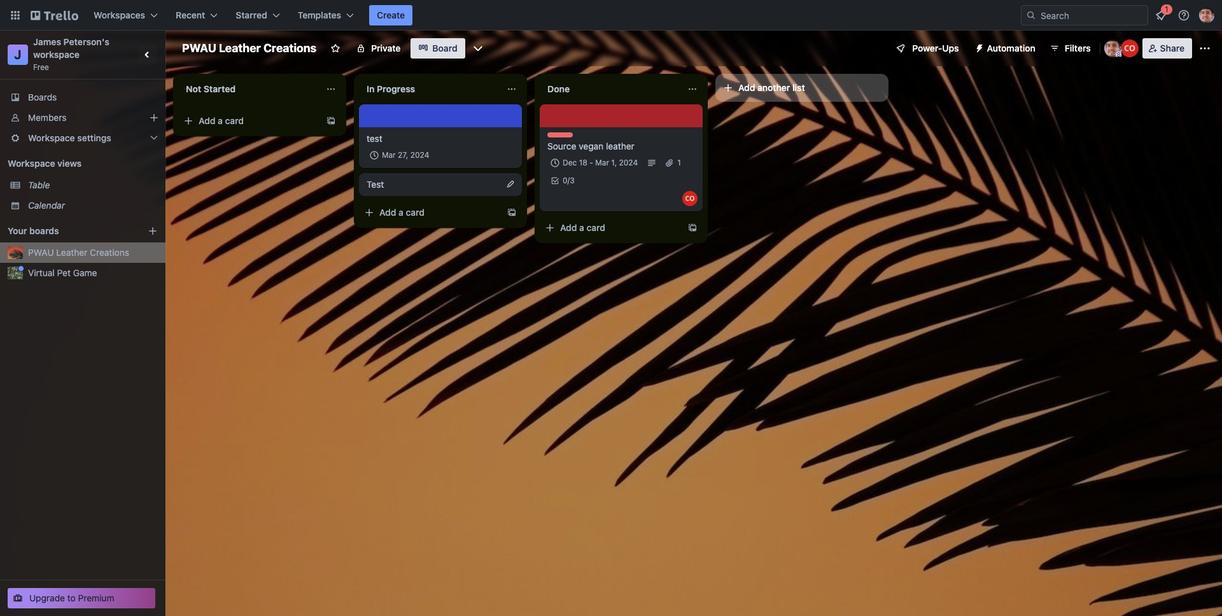 Task type: describe. For each thing, give the bounding box(es) containing it.
card for done
[[587, 222, 606, 233]]

upgrade
[[29, 593, 65, 604]]

power-
[[913, 43, 942, 53]]

Not Started text field
[[178, 79, 318, 99]]

dec 18 - mar 1, 2024
[[563, 158, 638, 167]]

27,
[[398, 150, 408, 160]]

sourcing
[[548, 132, 580, 142]]

boards
[[29, 225, 59, 236]]

calendar link
[[28, 199, 158, 212]]

filters
[[1065, 43, 1091, 53]]

not started
[[186, 83, 236, 94]]

templates
[[298, 10, 341, 20]]

private
[[371, 43, 401, 53]]

mar inside mar 27, 2024 option
[[382, 150, 396, 160]]

test link
[[367, 178, 514, 191]]

creations inside board name text field
[[264, 41, 317, 55]]

starred button
[[228, 5, 288, 25]]

add another list button
[[716, 74, 889, 102]]

progress
[[377, 83, 415, 94]]

edit card image
[[506, 179, 516, 189]]

upgrade to premium link
[[8, 588, 155, 609]]

virtual
[[28, 267, 55, 278]]

a for done
[[579, 222, 584, 233]]

3
[[570, 176, 575, 185]]

workspace settings button
[[0, 128, 166, 148]]

1,
[[611, 158, 617, 167]]

0 / 3
[[563, 176, 575, 185]]

in
[[367, 83, 375, 94]]

power-ups
[[913, 43, 959, 53]]

create button
[[369, 5, 413, 25]]

board
[[433, 43, 458, 53]]

search image
[[1026, 10, 1036, 20]]

workspaces
[[94, 10, 145, 20]]

j link
[[8, 45, 28, 65]]

1
[[678, 158, 681, 167]]

james
[[33, 36, 61, 47]]

Search field
[[1036, 6, 1148, 25]]

card for in progress
[[406, 207, 425, 218]]

creations inside "pwau leather creations" link
[[90, 247, 129, 258]]

sm image
[[969, 38, 987, 56]]

ups
[[942, 43, 959, 53]]

customize views image
[[472, 42, 484, 55]]

open information menu image
[[1178, 9, 1191, 22]]

members
[[28, 112, 67, 123]]

mar inside dec 18 - mar 1, 2024 checkbox
[[595, 158, 609, 167]]

table
[[28, 180, 50, 190]]

virtual pet game
[[28, 267, 97, 278]]

automation
[[987, 43, 1036, 53]]

primary element
[[0, 0, 1222, 31]]

pwau inside board name text field
[[182, 41, 216, 55]]

mar 27, 2024
[[382, 150, 429, 160]]

automation button
[[969, 38, 1043, 59]]

Done text field
[[540, 79, 680, 99]]

add a card for done
[[560, 222, 606, 233]]

a for in progress
[[399, 207, 404, 218]]

0 horizontal spatial pwau leather creations
[[28, 247, 129, 258]]

Board name text field
[[176, 38, 323, 59]]

views
[[57, 158, 82, 169]]

pwau leather creations link
[[28, 246, 158, 259]]

1 notification image
[[1154, 8, 1169, 23]]

virtual pet game link
[[28, 267, 158, 279]]

0 horizontal spatial a
[[218, 115, 223, 126]]

workspace for workspace views
[[8, 158, 55, 169]]

18
[[579, 158, 588, 167]]

christina overa (christinaovera) image
[[683, 191, 698, 206]]

not
[[186, 83, 201, 94]]

add a card button for in progress
[[359, 202, 502, 223]]

test
[[367, 179, 384, 190]]

table link
[[28, 179, 158, 192]]

dec
[[563, 158, 577, 167]]

-
[[590, 158, 593, 167]]

board link
[[411, 38, 465, 59]]

0
[[563, 176, 568, 185]]

add down 0 / 3
[[560, 222, 577, 233]]



Task type: vqa. For each thing, say whether or not it's contained in the screenshot.
the at the top right of the page
no



Task type: locate. For each thing, give the bounding box(es) containing it.
templates button
[[290, 5, 362, 25]]

1 horizontal spatial pwau
[[182, 41, 216, 55]]

Dec 18 - Mar 1, 2024 checkbox
[[548, 155, 642, 171]]

leather
[[606, 141, 635, 152]]

mar right -
[[595, 158, 609, 167]]

1 vertical spatial creations
[[90, 247, 129, 258]]

add board image
[[148, 226, 158, 236]]

workspace inside dropdown button
[[28, 132, 75, 143]]

settings
[[77, 132, 111, 143]]

add down test
[[379, 207, 396, 218]]

2024 right 27,
[[410, 150, 429, 160]]

0 vertical spatial create from template… image
[[326, 116, 336, 126]]

workspace settings
[[28, 132, 111, 143]]

1 vertical spatial leather
[[56, 247, 87, 258]]

boards link
[[0, 87, 166, 108]]

add a card button down not started 'text field'
[[178, 111, 321, 131]]

create from template… image for in progress
[[507, 208, 517, 218]]

add a card for in progress
[[379, 207, 425, 218]]

peterson's
[[63, 36, 109, 47]]

your
[[8, 225, 27, 236]]

workspaces button
[[86, 5, 166, 25]]

0 vertical spatial add a card
[[199, 115, 244, 126]]

recent button
[[168, 5, 226, 25]]

to
[[67, 593, 76, 604]]

0 horizontal spatial mar
[[382, 150, 396, 160]]

pwau leather creations inside board name text field
[[182, 41, 317, 55]]

pwau leather creations
[[182, 41, 317, 55], [28, 247, 129, 258]]

1 horizontal spatial a
[[399, 207, 404, 218]]

2 horizontal spatial add a card
[[560, 222, 606, 233]]

james peterson's workspace free
[[33, 36, 112, 72]]

leather
[[219, 41, 261, 55], [56, 247, 87, 258]]

test
[[367, 133, 382, 144]]

leather inside "pwau leather creations" link
[[56, 247, 87, 258]]

creations
[[264, 41, 317, 55], [90, 247, 129, 258]]

vegan
[[579, 141, 604, 152]]

2024 inside option
[[410, 150, 429, 160]]

pet
[[57, 267, 71, 278]]

add a card button for done
[[540, 218, 683, 238]]

0 horizontal spatial add a card
[[199, 115, 244, 126]]

2 vertical spatial a
[[579, 222, 584, 233]]

add a card button down 3
[[540, 218, 683, 238]]

workspace down members
[[28, 132, 75, 143]]

members link
[[0, 108, 166, 128]]

add a card button
[[178, 111, 321, 131], [359, 202, 502, 223], [540, 218, 683, 238]]

2 horizontal spatial add a card button
[[540, 218, 683, 238]]

/
[[568, 176, 570, 185]]

done
[[548, 83, 570, 94]]

free
[[33, 62, 49, 72]]

1 vertical spatial create from template… image
[[507, 208, 517, 218]]

share
[[1160, 43, 1185, 53]]

0 vertical spatial workspace
[[28, 132, 75, 143]]

private button
[[348, 38, 408, 59]]

pwau leather creations up game
[[28, 247, 129, 258]]

workspace up table
[[8, 158, 55, 169]]

in progress
[[367, 83, 415, 94]]

filters button
[[1046, 38, 1095, 59]]

2024 inside checkbox
[[619, 158, 638, 167]]

leather down starred
[[219, 41, 261, 55]]

j
[[14, 47, 21, 62]]

add a card down started
[[199, 115, 244, 126]]

workspace navigation collapse icon image
[[139, 46, 157, 64]]

0 horizontal spatial leather
[[56, 247, 87, 258]]

another
[[758, 82, 790, 93]]

1 horizontal spatial mar
[[595, 158, 609, 167]]

boards
[[28, 92, 57, 103]]

leather inside board name text field
[[219, 41, 261, 55]]

add a card button down test link
[[359, 202, 502, 223]]

1 horizontal spatial pwau leather creations
[[182, 41, 317, 55]]

pwau up virtual
[[28, 247, 54, 258]]

add a card
[[199, 115, 244, 126], [379, 207, 425, 218], [560, 222, 606, 233]]

workspace
[[33, 49, 80, 60]]

1 horizontal spatial leather
[[219, 41, 261, 55]]

1 vertical spatial add a card
[[379, 207, 425, 218]]

0 vertical spatial creations
[[264, 41, 317, 55]]

add a card down 3
[[560, 222, 606, 233]]

2024 right 1,
[[619, 158, 638, 167]]

your boards
[[8, 225, 59, 236]]

0 horizontal spatial pwau
[[28, 247, 54, 258]]

1 vertical spatial pwau leather creations
[[28, 247, 129, 258]]

2 vertical spatial create from template… image
[[688, 223, 698, 233]]

color: bold red, title: "sourcing" element
[[548, 132, 580, 142]]

1 vertical spatial workspace
[[8, 158, 55, 169]]

pwau leather creations down starred
[[182, 41, 317, 55]]

create from template… image
[[326, 116, 336, 126], [507, 208, 517, 218], [688, 223, 698, 233]]

2 horizontal spatial card
[[587, 222, 606, 233]]

upgrade to premium
[[29, 593, 114, 604]]

back to home image
[[31, 5, 78, 25]]

0 horizontal spatial add a card button
[[178, 111, 321, 131]]

mar left 27,
[[382, 150, 396, 160]]

card
[[225, 115, 244, 126], [406, 207, 425, 218], [587, 222, 606, 233]]

christina overa (christinaovera) image
[[1121, 39, 1139, 57]]

0 horizontal spatial 2024
[[410, 150, 429, 160]]

creations up 'virtual pet game' link
[[90, 247, 129, 258]]

0 horizontal spatial creations
[[90, 247, 129, 258]]

premium
[[78, 593, 114, 604]]

your boards with 2 items element
[[8, 223, 129, 239]]

starred
[[236, 10, 267, 20]]

source vegan leather link
[[548, 140, 695, 153]]

0 horizontal spatial card
[[225, 115, 244, 126]]

list
[[793, 82, 805, 93]]

james peterson (jamespeterson93) image
[[1104, 39, 1122, 57]]

a
[[218, 115, 223, 126], [399, 207, 404, 218], [579, 222, 584, 233]]

workspace
[[28, 132, 75, 143], [8, 158, 55, 169]]

calendar
[[28, 200, 65, 211]]

workspace for workspace settings
[[28, 132, 75, 143]]

sourcing source vegan leather
[[548, 132, 635, 152]]

In Progress text field
[[359, 79, 499, 99]]

add another list
[[739, 82, 805, 93]]

Mar 27, 2024 checkbox
[[367, 148, 433, 163]]

1 vertical spatial a
[[399, 207, 404, 218]]

1 horizontal spatial 2024
[[619, 158, 638, 167]]

add inside add another list button
[[739, 82, 755, 93]]

2 vertical spatial add a card
[[560, 222, 606, 233]]

share button
[[1143, 38, 1192, 59]]

james peterson's workspace link
[[33, 36, 112, 60]]

star or unstar board image
[[331, 43, 341, 53]]

1 horizontal spatial creations
[[264, 41, 317, 55]]

2 horizontal spatial a
[[579, 222, 584, 233]]

mar
[[382, 150, 396, 160], [595, 158, 609, 167]]

recent
[[176, 10, 205, 20]]

1 vertical spatial card
[[406, 207, 425, 218]]

this member is an admin of this board. image
[[1116, 52, 1122, 57]]

add down not started
[[199, 115, 215, 126]]

test link
[[367, 132, 514, 145]]

started
[[204, 83, 236, 94]]

james peterson (jamespeterson93) image
[[1199, 8, 1215, 23]]

create from template… image for done
[[688, 223, 698, 233]]

game
[[73, 267, 97, 278]]

2 horizontal spatial create from template… image
[[688, 223, 698, 233]]

leather down your boards with 2 items 'element' in the left of the page
[[56, 247, 87, 258]]

add a card down test
[[379, 207, 425, 218]]

create
[[377, 10, 405, 20]]

1 horizontal spatial add a card button
[[359, 202, 502, 223]]

1 vertical spatial pwau
[[28, 247, 54, 258]]

0 vertical spatial pwau leather creations
[[182, 41, 317, 55]]

0 vertical spatial card
[[225, 115, 244, 126]]

0 vertical spatial leather
[[219, 41, 261, 55]]

power-ups button
[[887, 38, 967, 59]]

show menu image
[[1199, 42, 1212, 55]]

source
[[548, 141, 576, 152]]

0 vertical spatial pwau
[[182, 41, 216, 55]]

0 horizontal spatial create from template… image
[[326, 116, 336, 126]]

add left another
[[739, 82, 755, 93]]

pwau
[[182, 41, 216, 55], [28, 247, 54, 258]]

1 horizontal spatial add a card
[[379, 207, 425, 218]]

1 horizontal spatial card
[[406, 207, 425, 218]]

1 horizontal spatial create from template… image
[[507, 208, 517, 218]]

2 vertical spatial card
[[587, 222, 606, 233]]

0 vertical spatial a
[[218, 115, 223, 126]]

creations down templates
[[264, 41, 317, 55]]

add
[[739, 82, 755, 93], [199, 115, 215, 126], [379, 207, 396, 218], [560, 222, 577, 233]]

pwau down recent popup button in the top of the page
[[182, 41, 216, 55]]

workspace views
[[8, 158, 82, 169]]



